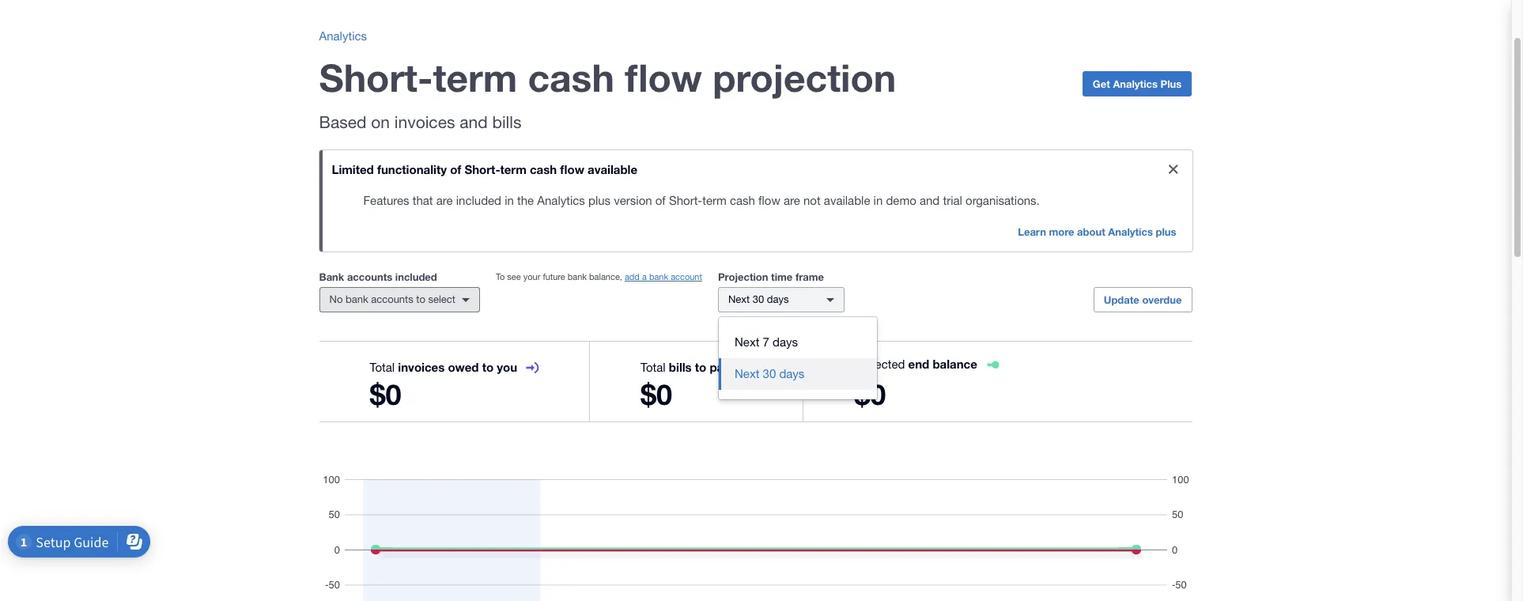 Task type: locate. For each thing, give the bounding box(es) containing it.
in
[[505, 194, 514, 207], [874, 194, 883, 207]]

frame
[[796, 271, 824, 283]]

bank
[[319, 271, 344, 283]]

2 are from the left
[[784, 194, 801, 207]]

30 down 'next 7 days'
[[763, 367, 776, 381]]

total inside "total bills to pay $0"
[[641, 361, 666, 374]]

term
[[433, 55, 518, 100], [500, 162, 527, 176], [703, 194, 727, 207]]

1 vertical spatial of
[[656, 194, 666, 207]]

to
[[416, 294, 426, 305], [482, 360, 494, 374], [695, 360, 707, 374]]

short- right version
[[669, 194, 703, 207]]

1 horizontal spatial available
[[824, 194, 871, 207]]

0 horizontal spatial total
[[370, 361, 395, 374]]

30
[[753, 294, 765, 305], [763, 367, 776, 381]]

plus
[[589, 194, 611, 207], [1156, 226, 1177, 238]]

available right not
[[824, 194, 871, 207]]

0 horizontal spatial are
[[437, 194, 453, 207]]

of right functionality
[[450, 162, 462, 176]]

next 30 days inside button
[[735, 367, 805, 381]]

next down projection
[[729, 294, 750, 305]]

0 vertical spatial short-
[[319, 55, 433, 100]]

2 vertical spatial next
[[735, 367, 760, 381]]

total left pay
[[641, 361, 666, 374]]

days
[[767, 294, 789, 305], [773, 335, 798, 349], [780, 367, 805, 381]]

1 vertical spatial days
[[773, 335, 798, 349]]

of
[[450, 162, 462, 176], [656, 194, 666, 207]]

1 horizontal spatial bank
[[568, 272, 587, 282]]

2 vertical spatial term
[[703, 194, 727, 207]]

based
[[319, 112, 367, 131]]

next for next 30 days button
[[735, 367, 760, 381]]

days down the time
[[767, 294, 789, 305]]

to see your future bank balance, add a bank account
[[496, 272, 703, 282]]

accounts down the bank accounts included
[[371, 294, 414, 305]]

available up version
[[588, 162, 638, 176]]

1 vertical spatial cash
[[530, 162, 557, 176]]

1 horizontal spatial plus
[[1156, 226, 1177, 238]]

next inside popup button
[[729, 294, 750, 305]]

1 vertical spatial plus
[[1156, 226, 1177, 238]]

1 horizontal spatial $0
[[641, 377, 673, 411]]

are
[[437, 194, 453, 207], [784, 194, 801, 207]]

total inside total invoices owed to you $0
[[370, 361, 395, 374]]

2 horizontal spatial bank
[[650, 272, 669, 282]]

to left the select
[[416, 294, 426, 305]]

the
[[517, 194, 534, 207]]

to for no bank accounts to select
[[416, 294, 426, 305]]

bills up limited functionality of short-term cash flow available
[[493, 112, 522, 131]]

plus left version
[[589, 194, 611, 207]]

0 horizontal spatial in
[[505, 194, 514, 207]]

next for next 7 days button
[[735, 335, 760, 349]]

to
[[496, 272, 505, 282]]

short-term cash flow projection
[[319, 55, 897, 100]]

0 horizontal spatial bank
[[346, 294, 368, 305]]

to left pay
[[695, 360, 707, 374]]

1 horizontal spatial total
[[641, 361, 666, 374]]

1 horizontal spatial to
[[482, 360, 494, 374]]

next 30 days down 'next 7 days'
[[735, 367, 805, 381]]

accounts up no bank accounts to select
[[347, 271, 393, 283]]

0 vertical spatial term
[[433, 55, 518, 100]]

1 horizontal spatial short-
[[465, 162, 500, 176]]

30 inside button
[[763, 367, 776, 381]]

total down no bank accounts to select
[[370, 361, 395, 374]]

1 horizontal spatial and
[[920, 194, 940, 207]]

1 vertical spatial and
[[920, 194, 940, 207]]

available
[[588, 162, 638, 176], [824, 194, 871, 207]]

30 for next 30 days popup button
[[753, 294, 765, 305]]

update overdue
[[1104, 294, 1183, 306]]

1 horizontal spatial in
[[874, 194, 883, 207]]

1 vertical spatial accounts
[[371, 294, 414, 305]]

2 horizontal spatial $0
[[855, 377, 886, 411]]

short-
[[319, 55, 433, 100], [465, 162, 500, 176], [669, 194, 703, 207]]

0 vertical spatial of
[[450, 162, 462, 176]]

bank right no
[[346, 294, 368, 305]]

cash
[[528, 55, 615, 100], [530, 162, 557, 176], [730, 194, 756, 207]]

2 total from the left
[[641, 361, 666, 374]]

1 vertical spatial next 30 days
[[735, 367, 805, 381]]

1 horizontal spatial bills
[[669, 360, 692, 374]]

2 vertical spatial cash
[[730, 194, 756, 207]]

0 vertical spatial cash
[[528, 55, 615, 100]]

2 horizontal spatial to
[[695, 360, 707, 374]]

next for next 30 days popup button
[[729, 294, 750, 305]]

group
[[719, 317, 878, 400]]

1 vertical spatial short-
[[465, 162, 500, 176]]

included
[[456, 194, 502, 207], [395, 271, 437, 283]]

0 horizontal spatial to
[[416, 294, 426, 305]]

1 horizontal spatial of
[[656, 194, 666, 207]]

to left the you on the left bottom of the page
[[482, 360, 494, 374]]

next 30 days inside popup button
[[729, 294, 789, 305]]

projection
[[713, 55, 897, 100]]

limited
[[332, 162, 374, 176]]

are left not
[[784, 194, 801, 207]]

next
[[729, 294, 750, 305], [735, 335, 760, 349], [735, 367, 760, 381]]

next 7 days button
[[719, 327, 878, 358]]

0 vertical spatial next
[[729, 294, 750, 305]]

0 vertical spatial invoices
[[395, 112, 455, 131]]

0 vertical spatial days
[[767, 294, 789, 305]]

analytics link
[[319, 29, 367, 43]]

accounts inside popup button
[[371, 294, 414, 305]]

flow
[[625, 55, 703, 100], [560, 162, 585, 176], [759, 194, 781, 207]]

0 horizontal spatial included
[[395, 271, 437, 283]]

2 horizontal spatial short-
[[669, 194, 703, 207]]

1 horizontal spatial are
[[784, 194, 801, 207]]

bank accounts included
[[319, 271, 437, 283]]

invoices left the owed on the bottom of the page
[[398, 360, 445, 374]]

that
[[413, 194, 433, 207]]

3 $0 from the left
[[855, 377, 886, 411]]

0 vertical spatial available
[[588, 162, 638, 176]]

to inside total invoices owed to you $0
[[482, 360, 494, 374]]

bank right 'a'
[[650, 272, 669, 282]]

1 are from the left
[[437, 194, 453, 207]]

1 vertical spatial bills
[[669, 360, 692, 374]]

next left 7
[[735, 335, 760, 349]]

1 vertical spatial 30
[[763, 367, 776, 381]]

0 horizontal spatial short-
[[319, 55, 433, 100]]

of right version
[[656, 194, 666, 207]]

a
[[642, 272, 647, 282]]

0 vertical spatial 30
[[753, 294, 765, 305]]

0 vertical spatial bills
[[493, 112, 522, 131]]

0 vertical spatial flow
[[625, 55, 703, 100]]

1 total from the left
[[370, 361, 395, 374]]

next 30 days down projection time frame
[[729, 294, 789, 305]]

0 horizontal spatial $0
[[370, 377, 402, 411]]

included down limited functionality of short-term cash flow available
[[456, 194, 502, 207]]

analytics
[[319, 29, 367, 43], [1114, 78, 1158, 90], [537, 194, 585, 207], [1109, 226, 1154, 238]]

total invoices owed to you $0
[[370, 360, 518, 411]]

no
[[330, 294, 343, 305]]

learn
[[1019, 226, 1047, 238]]

2 vertical spatial flow
[[759, 194, 781, 207]]

$0
[[370, 377, 402, 411], [641, 377, 673, 411], [855, 377, 886, 411]]

version
[[614, 194, 652, 207]]

days right 7
[[773, 335, 798, 349]]

2 horizontal spatial flow
[[759, 194, 781, 207]]

days inside popup button
[[767, 294, 789, 305]]

short- right functionality
[[465, 162, 500, 176]]

bills
[[493, 112, 522, 131], [669, 360, 692, 374]]

and left trial
[[920, 194, 940, 207]]

accounts
[[347, 271, 393, 283], [371, 294, 414, 305]]

next right pay
[[735, 367, 760, 381]]

in left the
[[505, 194, 514, 207]]

in left demo at the right top
[[874, 194, 883, 207]]

next 30 days
[[729, 294, 789, 305], [735, 367, 805, 381]]

get analytics plus button
[[1083, 71, 1193, 97]]

total
[[370, 361, 395, 374], [641, 361, 666, 374]]

30 inside popup button
[[753, 294, 765, 305]]

and up limited functionality of short-term cash flow available
[[460, 112, 488, 131]]

2 vertical spatial days
[[780, 367, 805, 381]]

0 horizontal spatial available
[[588, 162, 638, 176]]

to for total invoices owed to you $0
[[482, 360, 494, 374]]

and
[[460, 112, 488, 131], [920, 194, 940, 207]]

invoices right on
[[395, 112, 455, 131]]

0 vertical spatial next 30 days
[[729, 294, 789, 305]]

owed
[[448, 360, 479, 374]]

total for $0
[[641, 361, 666, 374]]

no bank accounts to select
[[330, 294, 456, 305]]

bills left pay
[[669, 360, 692, 374]]

1 horizontal spatial included
[[456, 194, 502, 207]]

on
[[371, 112, 390, 131]]

30 down projection time frame
[[753, 294, 765, 305]]

2 $0 from the left
[[641, 377, 673, 411]]

organisations.
[[966, 194, 1040, 207]]

included up no bank accounts to select popup button
[[395, 271, 437, 283]]

projected
[[855, 358, 905, 371]]

short- up on
[[319, 55, 433, 100]]

0 horizontal spatial plus
[[589, 194, 611, 207]]

plus down the close image
[[1156, 226, 1177, 238]]

next 30 days button
[[718, 287, 845, 313]]

0 vertical spatial and
[[460, 112, 488, 131]]

days for next 30 days button
[[780, 367, 805, 381]]

days for next 30 days popup button
[[767, 294, 789, 305]]

not
[[804, 194, 821, 207]]

0 vertical spatial included
[[456, 194, 502, 207]]

1 vertical spatial flow
[[560, 162, 585, 176]]

1 $0 from the left
[[370, 377, 402, 411]]

bank right future
[[568, 272, 587, 282]]

bank
[[568, 272, 587, 282], [650, 272, 669, 282], [346, 294, 368, 305]]

total bills to pay $0
[[641, 360, 730, 411]]

1 vertical spatial invoices
[[398, 360, 445, 374]]

list box
[[719, 317, 878, 400]]

to inside no bank accounts to select popup button
[[416, 294, 426, 305]]

invoices
[[395, 112, 455, 131], [398, 360, 445, 374]]

bank inside popup button
[[346, 294, 368, 305]]

1 vertical spatial next
[[735, 335, 760, 349]]

next 30 days for next 30 days button
[[735, 367, 805, 381]]

are right 'that'
[[437, 194, 453, 207]]

0 horizontal spatial bills
[[493, 112, 522, 131]]

days down next 7 days button
[[780, 367, 805, 381]]



Task type: describe. For each thing, give the bounding box(es) containing it.
features that are included in the analytics plus version of short-term cash flow are not available in demo and trial organisations.
[[364, 194, 1040, 207]]

included inside limited functionality of short-term cash flow available status
[[456, 194, 502, 207]]

0 vertical spatial plus
[[589, 194, 611, 207]]

update overdue button
[[1094, 287, 1193, 313]]

see
[[507, 272, 521, 282]]

projected end balance
[[855, 357, 978, 371]]

to inside "total bills to pay $0"
[[695, 360, 707, 374]]

0 horizontal spatial and
[[460, 112, 488, 131]]

analytics inside button
[[1114, 78, 1158, 90]]

projection time frame
[[718, 271, 824, 283]]

features
[[364, 194, 410, 207]]

0 horizontal spatial of
[[450, 162, 462, 176]]

$0 inside "total bills to pay $0"
[[641, 377, 673, 411]]

0 horizontal spatial flow
[[560, 162, 585, 176]]

2 vertical spatial short-
[[669, 194, 703, 207]]

limited functionality of short-term cash flow available status
[[319, 150, 1193, 252]]

next 30 days button
[[719, 358, 878, 390]]

balance
[[933, 357, 978, 371]]

add
[[625, 272, 640, 282]]

update
[[1104, 294, 1140, 306]]

projection
[[718, 271, 769, 283]]

trial
[[944, 194, 963, 207]]

0 vertical spatial accounts
[[347, 271, 393, 283]]

bills inside "total bills to pay $0"
[[669, 360, 692, 374]]

7
[[763, 335, 770, 349]]

list box containing next 7 days
[[719, 317, 878, 400]]

demo
[[887, 194, 917, 207]]

1 in from the left
[[505, 194, 514, 207]]

no bank accounts to select button
[[319, 287, 480, 313]]

next 30 days for next 30 days popup button
[[729, 294, 789, 305]]

invoices inside total invoices owed to you $0
[[398, 360, 445, 374]]

close image
[[1158, 154, 1190, 185]]

overdue
[[1143, 294, 1183, 306]]

1 vertical spatial included
[[395, 271, 437, 283]]

$0 inside total invoices owed to you $0
[[370, 377, 402, 411]]

and inside limited functionality of short-term cash flow available status
[[920, 194, 940, 207]]

1 vertical spatial available
[[824, 194, 871, 207]]

pay
[[710, 360, 730, 374]]

future
[[543, 272, 566, 282]]

more
[[1050, 226, 1075, 238]]

2 in from the left
[[874, 194, 883, 207]]

based on invoices and bills
[[319, 112, 522, 131]]

end
[[909, 357, 930, 371]]

30 for next 30 days button
[[763, 367, 776, 381]]

balance,
[[590, 272, 623, 282]]

get
[[1093, 78, 1111, 90]]

functionality
[[377, 162, 447, 176]]

learn more about analytics plus link
[[1009, 220, 1186, 245]]

get analytics plus
[[1093, 78, 1182, 90]]

1 vertical spatial term
[[500, 162, 527, 176]]

plus
[[1161, 78, 1182, 90]]

time
[[772, 271, 793, 283]]

total for you
[[370, 361, 395, 374]]

limited functionality of short-term cash flow available
[[332, 162, 638, 176]]

plus inside learn more about analytics plus link
[[1156, 226, 1177, 238]]

next 7 days
[[735, 335, 798, 349]]

days for next 7 days button
[[773, 335, 798, 349]]

about
[[1078, 226, 1106, 238]]

select
[[428, 294, 456, 305]]

your
[[524, 272, 541, 282]]

account
[[671, 272, 703, 282]]

add a bank account link
[[625, 272, 703, 282]]

group containing next 7 days
[[719, 317, 878, 400]]

you
[[497, 360, 518, 374]]

learn more about analytics plus
[[1019, 226, 1177, 238]]

1 horizontal spatial flow
[[625, 55, 703, 100]]



Task type: vqa. For each thing, say whether or not it's contained in the screenshot.
CANCEL "button"
no



